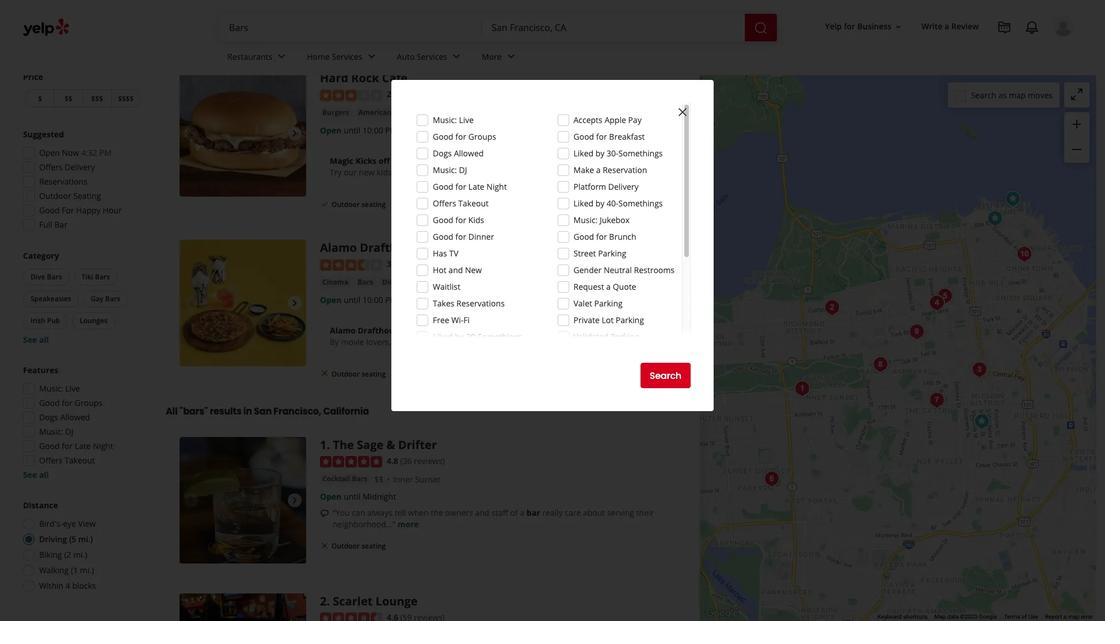 Task type: locate. For each thing, give the bounding box(es) containing it.
outdoor down the neighborhood..."
[[332, 542, 360, 552]]

see all button
[[23, 335, 49, 346], [23, 470, 49, 481]]

california up auto services link in the left top of the page
[[416, 7, 485, 26]]

see all for category
[[23, 335, 49, 346]]

1 horizontal spatial the sage & drifter image
[[791, 378, 814, 401]]

1 vertical spatial map
[[1069, 615, 1080, 621]]

outdoor down our
[[332, 200, 360, 210]]

more inside magic kicks off here try our new kids menu today! read more
[[468, 167, 488, 178]]

see down irish
[[23, 335, 37, 346]]

1 see all from the top
[[23, 335, 49, 346]]

1 vertical spatial dogs
[[39, 412, 58, 423]]

view
[[78, 519, 96, 530]]

cinema for by
[[405, 325, 436, 336]]

reviews) for 3.5 (989 reviews)
[[419, 259, 450, 270]]

reservations down offers delivery
[[39, 176, 87, 187]]

validated parking
[[574, 332, 639, 343]]

1 vertical spatial open until 10:00 pm
[[320, 295, 398, 306]]

0 horizontal spatial dj
[[65, 427, 73, 438]]

notifications image
[[1026, 21, 1040, 35]]

bars
[[243, 7, 275, 26], [475, 108, 491, 117], [47, 272, 62, 282], [95, 272, 110, 282], [358, 277, 373, 287], [105, 294, 120, 304], [352, 475, 368, 485]]

outdoor seating
[[332, 200, 386, 210], [332, 370, 386, 379], [332, 542, 386, 552]]

0 vertical spatial see all button
[[23, 335, 49, 346]]

cocktail bars link down 4.8 star rating image
[[320, 474, 370, 486]]

0 vertical spatial allowed
[[454, 148, 484, 159]]

10:00 for drafthouse
[[363, 295, 383, 306]]

0 vertical spatial mi.)
[[78, 534, 93, 545]]

1 horizontal spatial cocktail bars button
[[443, 107, 493, 119]]

by for 30-
[[596, 148, 605, 159]]

16 checkmark v2 image for takeout
[[443, 200, 452, 209]]

waitlist
[[433, 282, 461, 293]]

a left bar
[[520, 508, 525, 519]]

1 vertical spatial next image
[[288, 297, 302, 311]]

0 vertical spatial alamo
[[320, 240, 357, 256]]

a left the quote
[[607, 282, 611, 293]]

all up distance
[[39, 470, 49, 481]]

outdoor seating down the neighborhood..."
[[332, 542, 386, 552]]

dinner inside button
[[382, 277, 406, 287]]

group
[[1065, 112, 1090, 163], [20, 129, 143, 234], [21, 251, 143, 346], [20, 365, 143, 481]]

dogs down features
[[39, 412, 58, 423]]

services left 24 chevron down v2 icon
[[332, 51, 363, 62]]

open down "cinema" link
[[320, 295, 342, 306]]

outdoor down the by
[[332, 370, 360, 379]]

alamo inside 'alamo drafthouse cinema by movie lovers, for movie lovers read more'
[[330, 325, 356, 336]]

2 services from the left
[[417, 51, 448, 62]]

close image
[[676, 105, 690, 119]]

bar
[[527, 508, 540, 519]]

lounge
[[376, 594, 418, 610]]

good for groups inside group
[[39, 398, 103, 409]]

by left 20-
[[455, 332, 464, 343]]

good for groups up today!
[[433, 131, 496, 142]]

dogs allowed up today!
[[433, 148, 484, 159]]

2 24 chevron down v2 image from the left
[[450, 50, 464, 64]]

1
[[320, 438, 327, 453]]

tiki bars
[[81, 272, 110, 282]]

2 slideshow element from the top
[[180, 240, 306, 367]]

1 all from the top
[[39, 335, 49, 346]]

parking for valet parking
[[595, 298, 623, 309]]

cinema button
[[320, 277, 351, 288]]

1 vertical spatial more
[[480, 337, 501, 348]]

services for auto services
[[417, 51, 448, 62]]

until down the bars "button"
[[344, 295, 361, 306]]

0 horizontal spatial cocktail bars
[[323, 475, 368, 485]]

2 see all from the top
[[23, 470, 49, 481]]

irish pub button
[[23, 313, 68, 330]]

until for hard
[[344, 125, 361, 136]]

lot
[[602, 315, 614, 326]]

. left the scarlet
[[327, 594, 330, 610]]

and right the hot
[[449, 265, 463, 276]]

2 vertical spatial slideshow element
[[180, 438, 306, 564]]

cocktail right (traditional)
[[445, 108, 473, 117]]

gay bars button
[[83, 291, 128, 308]]

24 chevron down v2 image inside more link
[[504, 50, 518, 64]]

shortcuts
[[904, 615, 928, 621]]

lovers,
[[366, 337, 391, 348]]

2 vertical spatial somethings
[[478, 332, 522, 343]]

search for search
[[650, 369, 682, 383]]

sponsored results
[[166, 38, 251, 51]]

more right 20-
[[480, 337, 501, 348]]

fermentation lab image
[[934, 285, 957, 308]]

2 vertical spatial until
[[344, 492, 361, 503]]

takeout inside "search" dialog
[[459, 198, 489, 209]]

0 vertical spatial dogs allowed
[[433, 148, 484, 159]]

dinner down the 3.5
[[382, 277, 406, 287]]

see all up distance
[[23, 470, 49, 481]]

1 vertical spatial the sage & drifter image
[[180, 438, 306, 564]]

1 vertical spatial night
[[93, 441, 113, 452]]

fi
[[464, 315, 470, 326]]

(2
[[64, 550, 71, 561]]

option group containing distance
[[20, 500, 143, 596]]

and inside "search" dialog
[[449, 265, 463, 276]]

2 vertical spatial more
[[398, 520, 419, 531]]

see up distance
[[23, 470, 37, 481]]

2 all from the top
[[39, 470, 49, 481]]

drafthouse inside 'alamo drafthouse cinema by movie lovers, for movie lovers read more'
[[358, 325, 403, 336]]

2 previous image from the top
[[184, 297, 198, 311]]

2 until from the top
[[344, 295, 361, 306]]

0 vertical spatial delivery
[[65, 162, 95, 173]]

16 speech v2 image
[[320, 510, 329, 519]]

1 10:00 from the top
[[363, 125, 383, 136]]

see for category
[[23, 335, 37, 346]]

slideshow element
[[180, 70, 306, 197], [180, 240, 306, 367], [180, 438, 306, 564]]

night
[[487, 181, 507, 192], [93, 441, 113, 452]]

mi.) right (2
[[73, 550, 87, 561]]

10:00 down american
[[363, 125, 383, 136]]

24 chevron down v2 image
[[275, 50, 289, 64], [450, 50, 464, 64], [504, 50, 518, 64]]

16 chevron down v2 image
[[894, 22, 904, 31]]

delivery inside group
[[65, 162, 95, 173]]

0 horizontal spatial services
[[332, 51, 363, 62]]

2 10:00 from the top
[[363, 295, 383, 306]]

use
[[1029, 615, 1039, 621]]

street parking
[[574, 248, 627, 259]]

parking up neutral
[[598, 248, 627, 259]]

suggested
[[23, 129, 64, 140]]

10:00 down the bars "button"
[[363, 295, 383, 306]]

2 see from the top
[[23, 470, 37, 481]]

1 vertical spatial music: dj
[[39, 427, 73, 438]]

0 vertical spatial good for groups
[[433, 131, 496, 142]]

drafthouse for alamo drafthouse cinema by movie lovers, for movie lovers read more
[[358, 325, 403, 336]]

10:00 for rock
[[363, 125, 383, 136]]

1 vertical spatial all
[[39, 470, 49, 481]]

0 horizontal spatial dinner
[[382, 277, 406, 287]]

search for search as map moves
[[972, 90, 997, 100]]

by for 40-
[[596, 198, 605, 209]]

review
[[952, 21, 980, 32]]

1 vertical spatial offers takeout
[[39, 456, 95, 466]]

2 seating from the top
[[362, 370, 386, 379]]

cocktail bars button down 4.8 star rating image
[[320, 474, 370, 486]]

restaurants
[[227, 51, 273, 62]]

1 vertical spatial mission
[[442, 277, 471, 288]]

drafthouse up the 3.5
[[360, 240, 425, 256]]

0 vertical spatial california
[[416, 7, 485, 26]]

cocktail bars link left fisherman's
[[443, 107, 493, 119]]

cocktail bars button left fisherman's
[[443, 107, 493, 119]]

0 horizontal spatial the sage & drifter image
[[180, 438, 306, 564]]

outdoor inside group
[[39, 191, 71, 202]]

1 . the sage & drifter
[[320, 438, 437, 453]]

cocktail bars down 4.8 star rating image
[[323, 475, 368, 485]]

1 vertical spatial search
[[650, 369, 682, 383]]

street
[[574, 248, 596, 259]]

best
[[211, 7, 241, 26]]

owners
[[446, 508, 473, 519]]

0 vertical spatial music: live
[[433, 115, 474, 126]]

see all button for category
[[23, 335, 49, 346]]

liked down free
[[433, 332, 453, 343]]

see all button up distance
[[23, 470, 49, 481]]

all for category
[[39, 335, 49, 346]]

projects image
[[998, 21, 1012, 35]]

2 16 close v2 image from the top
[[320, 542, 329, 551]]

open up 16 speech v2 icon
[[320, 492, 342, 503]]

open
[[320, 125, 342, 136], [39, 147, 60, 158], [320, 295, 342, 306], [320, 492, 342, 503]]

dive bars
[[31, 272, 62, 282]]

pm down dinner theater button
[[385, 295, 398, 306]]

more down tell
[[398, 520, 419, 531]]

0 vertical spatial previous image
[[184, 127, 198, 141]]

1 vertical spatial slideshow element
[[180, 240, 306, 367]]

1 vertical spatial 10:00
[[363, 295, 383, 306]]

a right the write
[[945, 21, 950, 32]]

all down irish pub button
[[39, 335, 49, 346]]

1 vertical spatial read
[[458, 337, 478, 348]]

offers takeout up good for kids on the top left
[[433, 198, 489, 209]]

24 chevron down v2 image right auto services
[[450, 50, 464, 64]]

mini bar sf image
[[906, 320, 929, 344]]

0 vertical spatial pm
[[385, 125, 398, 136]]

fisherman's
[[497, 108, 543, 119]]

1 horizontal spatial offers takeout
[[433, 198, 489, 209]]

0 vertical spatial outdoor seating
[[332, 200, 386, 210]]

business
[[858, 21, 892, 32]]

offers up good for kids on the top left
[[433, 198, 456, 209]]

0 horizontal spatial san
[[254, 405, 272, 419]]

reservations inside "search" dialog
[[457, 298, 505, 309]]

good for late night
[[433, 181, 507, 192], [39, 441, 113, 452]]

1 seating from the top
[[362, 200, 386, 210]]

hour
[[103, 205, 122, 216]]

bars right tiki on the top left
[[95, 272, 110, 282]]

google image
[[703, 607, 741, 622]]

1 vertical spatial cinema
[[323, 277, 349, 287]]

1 vertical spatial san
[[254, 405, 272, 419]]

reviews) for 4.8 (36 reviews)
[[414, 456, 445, 467]]

pm inside group
[[99, 147, 111, 158]]

good for happy hour
[[39, 205, 122, 216]]

delivery down the reservation on the right of page
[[609, 181, 639, 192]]

music: live
[[433, 115, 474, 126], [39, 384, 80, 394]]

1 services from the left
[[332, 51, 363, 62]]

map region
[[645, 1, 1106, 622]]

$$ left the $$$ button
[[65, 94, 73, 104]]

open inside group
[[39, 147, 60, 158]]

1 vertical spatial 16 close v2 image
[[320, 542, 329, 551]]

delivery for platform delivery
[[609, 181, 639, 192]]

until for alamo
[[344, 295, 361, 306]]

cinema inside button
[[323, 277, 349, 287]]

seating down lovers, on the bottom of page
[[362, 370, 386, 379]]

mi.)
[[78, 534, 93, 545], [73, 550, 87, 561], [80, 566, 94, 576]]

0 vertical spatial see
[[23, 335, 37, 346]]

0 vertical spatial good for late night
[[433, 181, 507, 192]]

parking down "private lot parking"
[[611, 332, 639, 343]]

report a map error link
[[1046, 615, 1094, 621]]

previous image for alamo drafthouse cinema new mission
[[184, 297, 198, 311]]

4.8 (36 reviews)
[[387, 456, 445, 467]]

open for mission
[[320, 295, 342, 306]]

1 previous image from the top
[[184, 127, 198, 141]]

previous image
[[184, 127, 198, 141], [184, 297, 198, 311]]

2 open until 10:00 pm from the top
[[320, 295, 398, 306]]

search inside button
[[650, 369, 682, 383]]

2 next image from the top
[[288, 297, 302, 311]]

bars down "3.5 star rating" image
[[358, 277, 373, 287]]

liked down platform
[[574, 198, 594, 209]]

1 vertical spatial seating
[[362, 370, 386, 379]]

music: dj inside "search" dialog
[[433, 165, 467, 176]]

new inside "search" dialog
[[465, 265, 482, 276]]

of left the "use"
[[1022, 615, 1028, 621]]

biking (2 mi.)
[[39, 550, 87, 561]]

dogs allowed inside group
[[39, 412, 90, 423]]

16 close v2 image for open until 10:00 pm
[[320, 369, 329, 379]]

pm down american (traditional) button
[[385, 125, 398, 136]]

has
[[433, 248, 447, 259]]

seating down the neighborhood..."
[[362, 542, 386, 552]]

mi.) right (1
[[80, 566, 94, 576]]

somethings up jukebox
[[619, 198, 663, 209]]

0 horizontal spatial and
[[449, 265, 463, 276]]

late inside group
[[75, 441, 91, 452]]

takeout inside group
[[65, 456, 95, 466]]

reservations up fi
[[457, 298, 505, 309]]

1 vertical spatial somethings
[[619, 198, 663, 209]]

3 outdoor seating from the top
[[332, 542, 386, 552]]

1 16 close v2 image from the top
[[320, 369, 329, 379]]

0 vertical spatial late
[[469, 181, 485, 192]]

a for write
[[945, 21, 950, 32]]

hard rock cafe
[[320, 70, 408, 86]]

1 horizontal spatial mission
[[504, 240, 548, 256]]

and left staff
[[475, 508, 490, 519]]

of right staff
[[511, 508, 518, 519]]

music: live up today!
[[433, 115, 474, 126]]

read down fi
[[458, 337, 478, 348]]

offers
[[39, 162, 63, 173], [433, 198, 456, 209], [39, 456, 63, 466]]

walking
[[39, 566, 69, 576]]

None search field
[[220, 14, 780, 41]]

1 horizontal spatial music: dj
[[433, 165, 467, 176]]

parking up "private lot parking"
[[595, 298, 623, 309]]

map left error
[[1069, 615, 1080, 621]]

mi.) right (5
[[78, 534, 93, 545]]

next image
[[288, 127, 302, 141], [288, 297, 302, 311]]

outdoor seating for 4.8
[[332, 542, 386, 552]]

read inside 'alamo drafthouse cinema by movie lovers, for movie lovers read more'
[[458, 337, 478, 348]]

0 horizontal spatial groups
[[75, 398, 103, 409]]

by left "40-"
[[596, 198, 605, 209]]

1 vertical spatial see all button
[[23, 470, 49, 481]]

outdoor seating down new
[[332, 200, 386, 210]]

see all for features
[[23, 470, 49, 481]]

somethings down the breakfast
[[619, 148, 663, 159]]

restrooms
[[634, 265, 675, 276]]

offers down now
[[39, 162, 63, 173]]

group containing features
[[20, 365, 143, 481]]

2 see all button from the top
[[23, 470, 49, 481]]

0 vertical spatial read
[[446, 167, 466, 178]]

map
[[1010, 90, 1026, 100], [1069, 615, 1080, 621]]

see all down irish
[[23, 335, 49, 346]]

1 vertical spatial dogs allowed
[[39, 412, 90, 423]]

cocktail bars left fisherman's
[[445, 108, 491, 117]]

1 see all button from the top
[[23, 335, 49, 346]]

good for groups down features
[[39, 398, 103, 409]]

the sage & drifter image
[[791, 378, 814, 401], [180, 438, 306, 564]]

make
[[574, 165, 594, 176]]

2 16 checkmark v2 image from the left
[[443, 200, 452, 209]]

map right as
[[1010, 90, 1026, 100]]

1 vertical spatial california
[[323, 405, 369, 419]]

1 horizontal spatial music: live
[[433, 115, 474, 126]]

near
[[277, 7, 311, 26]]

24 chevron down v2 image inside auto services link
[[450, 50, 464, 64]]

parking for street parking
[[598, 248, 627, 259]]

1 vertical spatial dinner
[[382, 277, 406, 287]]

see all
[[23, 335, 49, 346], [23, 470, 49, 481]]

"bars"
[[180, 405, 208, 419]]

a right "make"
[[597, 165, 601, 176]]

3 seating from the top
[[362, 542, 386, 552]]

1 vertical spatial cocktail bars button
[[320, 474, 370, 486]]

option group
[[20, 500, 143, 596]]

san right in
[[254, 405, 272, 419]]

previous image
[[184, 494, 198, 508]]

1 vertical spatial of
[[1022, 615, 1028, 621]]

1 vertical spatial see all
[[23, 470, 49, 481]]

for
[[844, 21, 856, 32], [456, 131, 467, 142], [597, 131, 607, 142], [456, 181, 467, 192], [456, 215, 467, 226], [456, 232, 467, 242], [597, 232, 607, 242], [393, 337, 404, 348], [62, 398, 73, 409], [62, 441, 73, 452]]

0 vertical spatial cinema
[[428, 240, 472, 256]]

0 vertical spatial cocktail bars button
[[443, 107, 493, 119]]

cinema inside 'alamo drafthouse cinema by movie lovers, for movie lovers read more'
[[405, 325, 436, 336]]

outdoor up for
[[39, 191, 71, 202]]

4:32
[[81, 147, 97, 158]]

new down "kids"
[[475, 240, 501, 256]]

3 24 chevron down v2 image from the left
[[504, 50, 518, 64]]

good for late night inside "search" dialog
[[433, 181, 507, 192]]

see all button down irish
[[23, 335, 49, 346]]

search image
[[754, 21, 768, 35]]

takes
[[433, 298, 455, 309]]

burgers button
[[320, 107, 352, 119]]

1 horizontal spatial alamo drafthouse cinema new mission image
[[971, 410, 994, 433]]

dogs up today!
[[433, 148, 452, 159]]

somethings for 30-
[[619, 148, 663, 159]]

(traditional)
[[394, 108, 436, 117]]

takeout
[[459, 198, 489, 209], [455, 200, 482, 210], [65, 456, 95, 466]]

. for 2
[[327, 594, 330, 610]]

alamo for alamo drafthouse cinema by movie lovers, for movie lovers read more
[[330, 325, 356, 336]]

24 chevron down v2 image inside restaurants link
[[275, 50, 289, 64]]

1 . from the top
[[327, 438, 330, 453]]

more up "kids"
[[468, 167, 488, 178]]

1 24 chevron down v2 image from the left
[[275, 50, 289, 64]]

map
[[935, 615, 946, 621]]

read inside magic kicks off here try our new kids menu today! read more
[[446, 167, 466, 178]]

1 open until 10:00 pm from the top
[[320, 125, 398, 136]]

1 next image from the top
[[288, 127, 302, 141]]

tiki
[[81, 272, 93, 282]]

liked up "make"
[[574, 148, 594, 159]]

1 16 checkmark v2 image from the left
[[320, 200, 329, 209]]

16 checkmark v2 image
[[320, 200, 329, 209], [443, 200, 452, 209]]

1 horizontal spatial and
[[475, 508, 490, 519]]

liked by 20-somethings
[[433, 332, 522, 343]]

kennedy's indian curry house & irish pub image
[[984, 207, 1007, 230]]

$$ button
[[54, 90, 83, 108]]

dogs allowed down features
[[39, 412, 90, 423]]

2 vertical spatial mi.)
[[80, 566, 94, 576]]

offers delivery
[[39, 162, 95, 173]]

services
[[332, 51, 363, 62], [417, 51, 448, 62]]

cafe
[[382, 70, 408, 86]]

0 vertical spatial live
[[459, 115, 474, 126]]

a for make
[[597, 165, 601, 176]]

2 . from the top
[[327, 594, 330, 610]]

open for $$
[[320, 492, 342, 503]]

alamo up "3.5 star rating" image
[[320, 240, 357, 256]]

reviews) down alamo drafthouse cinema new mission link
[[419, 259, 450, 270]]

user actions element
[[816, 14, 1090, 85]]

0 vertical spatial 10:00
[[363, 125, 383, 136]]

1 horizontal spatial allowed
[[454, 148, 484, 159]]

1 see from the top
[[23, 335, 37, 346]]

1 vertical spatial francisco,
[[274, 405, 322, 419]]

read right today!
[[446, 167, 466, 178]]

1 horizontal spatial reservations
[[457, 298, 505, 309]]

0 vertical spatial new
[[475, 240, 501, 256]]

0 horizontal spatial dogs allowed
[[39, 412, 90, 423]]

1 slideshow element from the top
[[180, 70, 306, 197]]

dinner down "kids"
[[469, 232, 494, 242]]

2 outdoor seating from the top
[[332, 370, 386, 379]]

bars left fisherman's
[[475, 108, 491, 117]]

0 vertical spatial map
[[1010, 90, 1026, 100]]

cocktail
[[445, 108, 473, 117], [323, 475, 350, 485]]

alamo drafthouse cinema new mission image
[[180, 240, 306, 367], [971, 410, 994, 433]]

offers takeout up distance
[[39, 456, 95, 466]]

open until 10:00 pm down the bars "button"
[[320, 295, 398, 306]]

bars inside "button"
[[358, 277, 373, 287]]

bars right dive
[[47, 272, 62, 282]]

open down suggested
[[39, 147, 60, 158]]

1 horizontal spatial california
[[416, 7, 485, 26]]

walking (1 mi.)
[[39, 566, 94, 576]]

drafthouse up lovers, on the bottom of page
[[358, 325, 403, 336]]

0 vertical spatial reservations
[[39, 176, 87, 187]]

0 horizontal spatial cocktail bars button
[[320, 474, 370, 486]]

reviews) up "sunset"
[[414, 456, 445, 467]]

$$$$
[[118, 94, 134, 104]]

cocktail down 4.8 star rating image
[[323, 475, 350, 485]]

0 vertical spatial see all
[[23, 335, 49, 346]]

a
[[945, 21, 950, 32], [597, 165, 601, 176], [607, 282, 611, 293], [520, 508, 525, 519], [1064, 615, 1067, 621]]

0 vertical spatial dj
[[459, 165, 467, 176]]

a right report
[[1064, 615, 1067, 621]]

1 vertical spatial new
[[465, 265, 482, 276]]

see
[[23, 335, 37, 346], [23, 470, 37, 481]]

liked by 40-somethings
[[574, 198, 663, 209]]

by left 30-
[[596, 148, 605, 159]]

delivery inside "search" dialog
[[609, 181, 639, 192]]

late inside "search" dialog
[[469, 181, 485, 192]]

quote
[[613, 282, 637, 293]]

delivery
[[65, 162, 95, 173], [609, 181, 639, 192], [407, 200, 434, 210]]

previous image for hard rock cafe
[[184, 127, 198, 141]]

alamo drafthouse cinema new mission
[[320, 240, 548, 256]]

services right auto
[[417, 51, 448, 62]]

hard rock cafe image
[[180, 70, 306, 197], [1002, 187, 1025, 210]]

lounges button
[[72, 313, 115, 330]]

0 horizontal spatial live
[[65, 384, 80, 394]]

until
[[344, 125, 361, 136], [344, 295, 361, 306], [344, 492, 361, 503]]

restaurants link
[[218, 41, 298, 75]]

good for dinner
[[433, 232, 494, 242]]

0 vertical spatial night
[[487, 181, 507, 192]]

0 horizontal spatial cocktail
[[323, 475, 350, 485]]

0 vertical spatial and
[[449, 265, 463, 276]]

groups inside "search" dialog
[[469, 131, 496, 142]]

0 horizontal spatial map
[[1010, 90, 1026, 100]]

0 horizontal spatial $$
[[65, 94, 73, 104]]

outdoor seating down lovers, on the bottom of page
[[332, 370, 386, 379]]

1 outdoor seating from the top
[[332, 200, 386, 210]]

0 vertical spatial somethings
[[619, 148, 663, 159]]

16 close v2 image
[[320, 369, 329, 379], [320, 542, 329, 551]]

0 vertical spatial by
[[596, 148, 605, 159]]

cocktail bars
[[445, 108, 491, 117], [323, 475, 368, 485]]

dj
[[459, 165, 467, 176], [65, 427, 73, 438]]

inner
[[393, 475, 413, 486]]

somethings for 40-
[[619, 198, 663, 209]]

2 vertical spatial outdoor seating
[[332, 542, 386, 552]]

1 horizontal spatial good for late night
[[433, 181, 507, 192]]

tell
[[395, 508, 406, 519]]

a inside write a review link
[[945, 21, 950, 32]]

really
[[543, 508, 563, 519]]

1 until from the top
[[344, 125, 361, 136]]

24 chevron down v2 image right more
[[504, 50, 518, 64]]



Task type: describe. For each thing, give the bounding box(es) containing it.
sage
[[357, 438, 384, 453]]

kids
[[469, 215, 484, 226]]

staff
[[492, 508, 508, 519]]

parking right lot
[[616, 315, 644, 326]]

dive
[[31, 272, 45, 282]]

0 vertical spatial alamo drafthouse cinema new mission image
[[180, 240, 306, 367]]

open until 10:00 pm for drafthouse
[[320, 295, 398, 306]]

(36
[[401, 456, 412, 467]]

within 4 blocks
[[39, 581, 96, 592]]

bars right gay
[[105, 294, 120, 304]]

keyboard shortcuts
[[878, 615, 928, 621]]

&
[[387, 438, 395, 453]]

delivery for offers delivery
[[65, 162, 95, 173]]

terms of use
[[1005, 615, 1039, 621]]

open now 4:32 pm
[[39, 147, 111, 158]]

more
[[482, 51, 502, 62]]

request
[[574, 282, 605, 293]]

24 chevron down v2 image
[[365, 50, 379, 64]]

valet parking
[[574, 298, 623, 309]]

16 info v2 image
[[254, 40, 263, 49]]

top
[[166, 7, 192, 26]]

drifter
[[398, 438, 437, 453]]

kicks
[[356, 155, 377, 166]]

night inside group
[[93, 441, 113, 452]]

by for 20-
[[455, 332, 464, 343]]

bar
[[54, 219, 67, 230]]

now
[[62, 147, 79, 158]]

30-
[[607, 148, 619, 159]]

dogs allowed inside "search" dialog
[[433, 148, 484, 159]]

4.6 star rating image
[[320, 614, 382, 622]]

as
[[999, 90, 1007, 100]]

care
[[565, 508, 581, 519]]

seating for 4.8
[[362, 542, 386, 552]]

category
[[23, 251, 59, 261]]

4.8 star rating image
[[320, 457, 382, 468]]

neutral
[[604, 265, 632, 276]]

offers inside "search" dialog
[[433, 198, 456, 209]]

somethings for 20-
[[478, 332, 522, 343]]

16 close v2 image for open until midnight
[[320, 542, 329, 551]]

midnight
[[363, 492, 396, 503]]

scarlet lounge image
[[821, 296, 844, 319]]

keyboard shortcuts button
[[878, 614, 928, 622]]

auto services link
[[388, 41, 473, 75]]

alamo for alamo drafthouse cinema new mission
[[320, 240, 357, 256]]

terms
[[1005, 615, 1021, 621]]

tv
[[449, 248, 459, 259]]

24 chevron down v2 image for more
[[504, 50, 518, 64]]

outdoor seating
[[39, 191, 101, 202]]

1 vertical spatial cocktail
[[323, 475, 350, 485]]

0 horizontal spatial mission
[[442, 277, 471, 288]]

off
[[379, 155, 390, 166]]

bars button
[[356, 277, 376, 288]]

mi.) for biking (2 mi.)
[[73, 550, 87, 561]]

group containing category
[[21, 251, 143, 346]]

results
[[210, 405, 242, 419]]

bird's-eye view
[[39, 519, 96, 530]]

1 vertical spatial $$
[[375, 475, 384, 486]]

burgers
[[323, 108, 349, 117]]

liked for liked by 20-somethings
[[433, 332, 453, 343]]

map for moves
[[1010, 90, 1026, 100]]

platform delivery
[[574, 181, 639, 192]]

private
[[574, 315, 600, 326]]

$$$
[[91, 94, 103, 104]]

night inside "search" dialog
[[487, 181, 507, 192]]

services for home services
[[332, 51, 363, 62]]

dj inside group
[[65, 427, 73, 438]]

all for features
[[39, 470, 49, 481]]

0 vertical spatial the sage & drifter image
[[791, 378, 814, 401]]

hot and new
[[433, 265, 482, 276]]

seating
[[73, 191, 101, 202]]

next image for hard
[[288, 127, 302, 141]]

liked for liked by 30-somethings
[[574, 148, 594, 159]]

$ button
[[25, 90, 54, 108]]

home services link
[[298, 41, 388, 75]]

. for 1
[[327, 438, 330, 453]]

3 until from the top
[[344, 492, 361, 503]]

zoom in image
[[1071, 117, 1084, 131]]

hard
[[320, 70, 348, 86]]

allowed inside group
[[60, 412, 90, 423]]

open until 10:00 pm for rock
[[320, 125, 398, 136]]

$
[[38, 94, 42, 104]]

zoom out image
[[1071, 143, 1084, 157]]

live inside "search" dialog
[[459, 115, 474, 126]]

allowed inside "search" dialog
[[454, 148, 484, 159]]

next image
[[288, 494, 302, 508]]

a for request
[[607, 282, 611, 293]]

make a reservation
[[574, 165, 647, 176]]

about
[[583, 508, 605, 519]]

private lot parking
[[574, 315, 644, 326]]

in
[[244, 405, 252, 419]]

irish pub
[[31, 316, 60, 326]]

dahlia lounge image
[[968, 359, 991, 382]]

0 horizontal spatial california
[[323, 405, 369, 419]]

parking for validated parking
[[611, 332, 639, 343]]

groups inside group
[[75, 398, 103, 409]]

business categories element
[[218, 41, 1074, 75]]

0 horizontal spatial francisco,
[[274, 405, 322, 419]]

outdoor seating for 3.5
[[332, 370, 386, 379]]

map for error
[[1069, 615, 1080, 621]]

0 vertical spatial offers
[[39, 162, 63, 173]]

takes reservations
[[433, 298, 505, 309]]

1 horizontal spatial francisco,
[[342, 7, 414, 26]]

1 vertical spatial alamo drafthouse cinema new mission image
[[971, 410, 994, 433]]

(989
[[401, 259, 417, 270]]

3 slideshow element from the top
[[180, 438, 306, 564]]

mi.) for driving (5 mi.)
[[78, 534, 93, 545]]

scarlet lounge link
[[333, 594, 418, 610]]

bars up open until midnight at the bottom left
[[352, 475, 368, 485]]

dj inside "search" dialog
[[459, 165, 467, 176]]

pm for alamo drafthouse cinema new mission
[[385, 295, 398, 306]]

next image for alamo
[[288, 297, 302, 311]]

new
[[359, 167, 375, 178]]

slideshow element for hard
[[180, 70, 306, 197]]

price group
[[23, 71, 143, 110]]

3.5 star rating image
[[320, 260, 382, 271]]

yelp for business
[[826, 21, 892, 32]]

1 vertical spatial cocktail bars
[[323, 475, 368, 485]]

liked for liked by 40-somethings
[[574, 198, 594, 209]]

2 vertical spatial offers
[[39, 456, 63, 466]]

1 horizontal spatial hard rock cafe image
[[1002, 187, 1025, 210]]

terms of use link
[[1005, 615, 1039, 621]]

map data ©2023 google
[[935, 615, 998, 621]]

0 horizontal spatial of
[[511, 508, 518, 519]]

american (traditional) button
[[356, 107, 439, 119]]

$$$ button
[[83, 90, 111, 108]]

open for fisherman's wharf
[[320, 125, 342, 136]]

data
[[948, 615, 959, 621]]

top 10 best bars near san francisco, california
[[166, 7, 485, 26]]

happy
[[76, 205, 101, 216]]

good for late night inside group
[[39, 441, 113, 452]]

0 vertical spatial cocktail
[[445, 108, 473, 117]]

gay
[[91, 294, 104, 304]]

see all button for features
[[23, 470, 49, 481]]

really care about serving their neighborhood..."
[[333, 508, 654, 531]]

report
[[1046, 615, 1063, 621]]

music: live inside "search" dialog
[[433, 115, 474, 126]]

$$ inside button
[[65, 94, 73, 104]]

jukebox
[[600, 215, 630, 226]]

mi.) for walking (1 mi.)
[[80, 566, 94, 576]]

a for report
[[1064, 615, 1067, 621]]

seating for 3.5
[[362, 370, 386, 379]]

bars up 16 info v2 icon
[[243, 7, 275, 26]]

24 chevron down v2 image for restaurants
[[275, 50, 289, 64]]

neighborhood..."
[[333, 520, 396, 531]]

music: dj inside group
[[39, 427, 73, 438]]

0 horizontal spatial hard rock cafe image
[[180, 70, 306, 197]]

1 vertical spatial cocktail bars link
[[320, 474, 370, 486]]

yelp
[[826, 21, 842, 32]]

the social study image
[[926, 292, 949, 315]]

2 movie from the left
[[406, 337, 429, 348]]

last call bar image
[[926, 389, 949, 412]]

offers takeout inside "search" dialog
[[433, 198, 489, 209]]

pm for hard rock cafe
[[385, 125, 398, 136]]

$$$$ button
[[111, 90, 141, 108]]

1 horizontal spatial cocktail bars
[[445, 108, 491, 117]]

group containing suggested
[[20, 129, 143, 234]]

lounges
[[80, 316, 108, 326]]

1 movie from the left
[[341, 337, 364, 348]]

dinner theater
[[382, 277, 435, 287]]

more inside 'alamo drafthouse cinema by movie lovers, for movie lovers read more'
[[480, 337, 501, 348]]

request a quote
[[574, 282, 637, 293]]

dogs inside group
[[39, 412, 58, 423]]

liked by 30-somethings
[[574, 148, 663, 159]]

2.8 star rating image
[[320, 90, 382, 101]]

rock
[[351, 70, 379, 86]]

offers takeout inside group
[[39, 456, 95, 466]]

1 horizontal spatial of
[[1022, 615, 1028, 621]]

free
[[433, 315, 450, 326]]

alamo drafthouse cinema by movie lovers, for movie lovers read more
[[330, 325, 501, 348]]

search dialog
[[0, 0, 1106, 622]]

24 chevron down v2 image for auto services
[[450, 50, 464, 64]]

see for features
[[23, 470, 37, 481]]

music: live inside group
[[39, 384, 80, 394]]

brunch
[[610, 232, 637, 242]]

slideshow element for alamo
[[180, 240, 306, 367]]

breakfast
[[610, 131, 645, 142]]

0 vertical spatial cocktail bars link
[[443, 107, 493, 119]]

0 vertical spatial san
[[313, 7, 340, 26]]

more link
[[473, 41, 527, 75]]

drafthouse for alamo drafthouse cinema new mission
[[360, 240, 425, 256]]

live inside group
[[65, 384, 80, 394]]

for inside 'alamo drafthouse cinema by movie lovers, for movie lovers read more'
[[393, 337, 404, 348]]

cinema for new
[[428, 240, 472, 256]]

scarlet
[[333, 594, 373, 610]]

dinner inside "search" dialog
[[469, 232, 494, 242]]

lost and found image
[[760, 468, 784, 491]]

zam zam image
[[869, 353, 892, 376]]

16 checkmark v2 image for outdoor seating
[[320, 200, 329, 209]]

driving
[[39, 534, 67, 545]]

platform
[[574, 181, 607, 192]]

good for groups inside "search" dialog
[[433, 131, 496, 142]]

expand map image
[[1071, 87, 1084, 101]]

dogs inside "search" dialog
[[433, 148, 452, 159]]

0 vertical spatial mission
[[504, 240, 548, 256]]

2 vertical spatial delivery
[[407, 200, 434, 210]]

lion's den bar and lounge image
[[1013, 243, 1036, 266]]

price
[[23, 71, 43, 82]]

for inside the yelp for business button
[[844, 21, 856, 32]]



Task type: vqa. For each thing, say whether or not it's contained in the screenshot.
the rightmost in 5 reviews link
no



